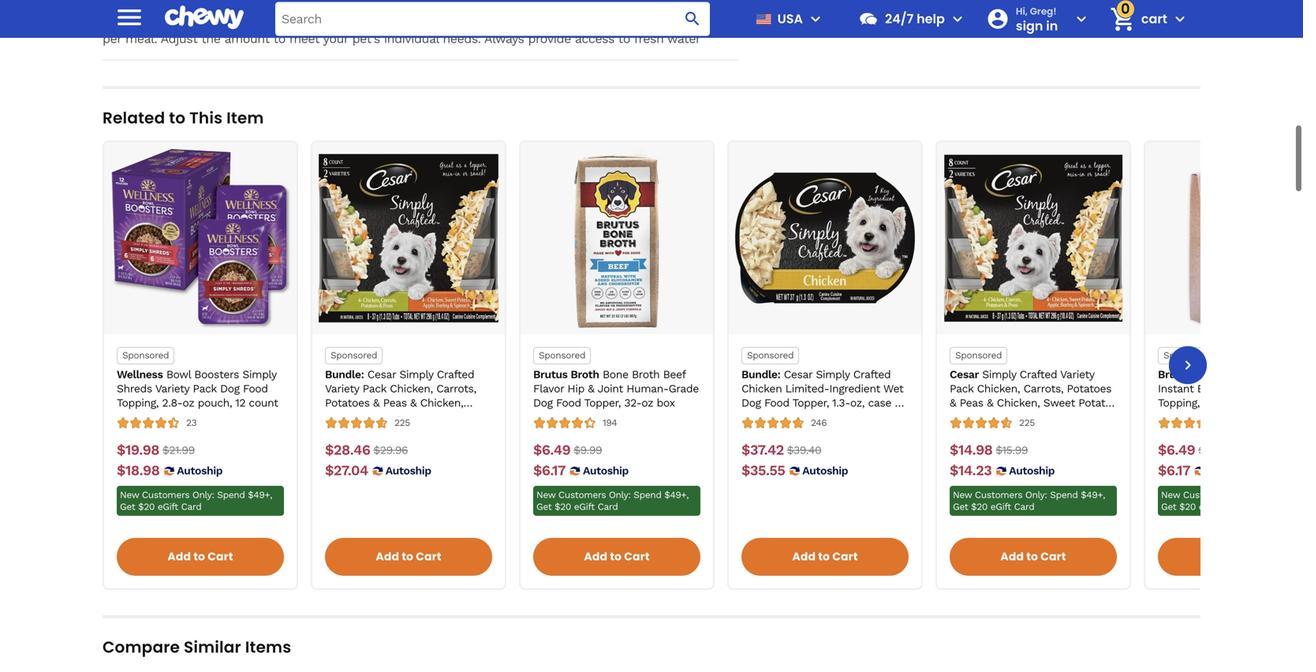 Task type: vqa. For each thing, say whether or not it's contained in the screenshot.


Task type: locate. For each thing, give the bounding box(es) containing it.
1 horizontal spatial get
[[536, 501, 552, 512]]

1 horizontal spatial egift
[[574, 501, 595, 512]]

0 vertical spatial 1.3-
[[832, 396, 850, 409]]

1 add from the left
[[168, 549, 191, 564]]

1 add to cart button from the left
[[117, 538, 284, 576]]

a right or
[[409, 15, 415, 30]]

variety inside bowl boosters simply shreds variety pack dog food topping, 2.8-oz pouch, 12 count
[[155, 382, 189, 395]]

Product search field
[[275, 2, 710, 36]]

1 horizontal spatial cesar
[[950, 368, 979, 381]]

oz up 23
[[183, 396, 194, 409]]

limited-
[[785, 382, 829, 395], [950, 425, 994, 438]]

1 add to cart from the left
[[168, 549, 233, 564]]

of up water
[[674, 15, 685, 30]]

get for $14.23
[[953, 501, 968, 512]]

limited- down apple,
[[950, 425, 994, 438]]

food up $14.23
[[950, 439, 975, 452]]

oz, inside simply crafted variety pack chicken, carrots, potatoes & peas & chicken, sweet potato, apple, barley & spinach limited-ingredient wet dog food topper, 1.3-oz, pack of 8
[[1036, 439, 1050, 452]]

225 right the barley on the bottom
[[1019, 417, 1035, 428]]

add to cart for $6.17
[[584, 549, 650, 564]]

2 horizontal spatial only:
[[1025, 489, 1047, 501]]

$6.49 $9.99 up $6.17 text box
[[533, 442, 602, 458]]

2 horizontal spatial topper,
[[978, 439, 1014, 452]]

autoship down the 194
[[583, 464, 629, 477]]

5 sponsored from the left
[[955, 350, 1002, 361]]

3 add to cart button from the left
[[533, 538, 700, 576]]

$9.99 for bone broth beef flavor hip & joint human-grade dog food topper, 32-oz box
[[574, 444, 602, 457]]

only: down the 194
[[609, 489, 631, 501]]

sponsored up peas
[[955, 350, 1002, 361]]

of right case
[[895, 396, 905, 409]]

oz,
[[850, 396, 865, 409], [1036, 439, 1050, 452]]

3 sponsored from the left
[[539, 350, 585, 361]]

1 225 from the left
[[394, 417, 410, 428]]

4 add from the left
[[792, 549, 816, 564]]

2 card from the left
[[598, 501, 618, 512]]

customers
[[142, 489, 189, 501], [558, 489, 606, 501], [975, 489, 1022, 501]]

2 horizontal spatial new customers only: spend $49+, get $20 egift card
[[953, 489, 1105, 512]]

similar
[[184, 636, 241, 658]]

1 new customers only: spend $49+, get $20 egift card from the left
[[120, 489, 272, 512]]

usa
[[777, 10, 803, 28]]

a
[[220, 15, 227, 30], [409, 15, 415, 30]]

cesar simply crafted variety pack chicken, carrots, potatoes & peas & chicken, sweet potato, apple, barley & spinach limited-ingredient wet dog food topper, 1.3-oz, pack of 8 image
[[943, 148, 1123, 328]]

food up count on the left of page
[[243, 382, 268, 395]]

1 $9.99 text field from the left
[[574, 442, 602, 459]]

1 cesar from the left
[[784, 368, 812, 381]]

sponsored for shreds
[[122, 350, 169, 361]]

2 cesar from the left
[[950, 368, 979, 381]]

compare similar items
[[103, 636, 291, 658]]

2 brutus from the left
[[1158, 368, 1192, 381]]

2 horizontal spatial simply
[[982, 368, 1016, 381]]

limited- inside cesar simply crafted chicken limited-ingredient wet dog food topper, 1.3-oz, case of 20
[[785, 382, 829, 395]]

1 horizontal spatial brutus
[[1158, 368, 1192, 381]]

0 horizontal spatial spend
[[217, 489, 245, 501]]

2 horizontal spatial broth
[[1195, 368, 1224, 381]]

6 sponsored from the left
[[1163, 350, 1210, 361]]

human-
[[626, 382, 669, 395]]

2 $6.49 $9.99 from the left
[[1158, 442, 1227, 458]]

cart for $18.98
[[208, 549, 233, 564]]

3 spend from the left
[[1050, 489, 1078, 501]]

wet up case
[[883, 382, 903, 395]]

1 autoship from the left
[[177, 464, 223, 477]]

1.3- left case
[[832, 396, 850, 409]]

$6.17 text field
[[533, 462, 566, 480]]

0 horizontal spatial ingredient
[[829, 382, 880, 395]]

1 spend from the left
[[217, 489, 245, 501]]

broth up human-
[[632, 368, 660, 381]]

$20 down $18.98 text field
[[138, 501, 155, 512]]

1 $20 from the left
[[138, 501, 155, 512]]

4 add to cart from the left
[[792, 549, 858, 564]]

3 card from the left
[[1014, 501, 1034, 512]]

oz down human-
[[641, 396, 653, 409]]

barley
[[985, 411, 1016, 424]]

0 horizontal spatial wet
[[883, 382, 903, 395]]

spend for $6.17
[[634, 489, 661, 501]]

32-
[[624, 396, 642, 409]]

1 cart from the left
[[208, 549, 233, 564]]

new down $6.17 text box
[[536, 489, 555, 501]]

2 horizontal spatial egift
[[990, 501, 1011, 512]]

cesar inside cesar simply crafted chicken limited-ingredient wet dog food topper, 1.3-oz, case of 20
[[784, 368, 812, 381]]

flavor
[[533, 382, 564, 395]]

egift for $6.17
[[574, 501, 595, 512]]

4 add to cart button from the left
[[741, 538, 909, 576]]

$49+, for $14.23
[[1081, 489, 1105, 501]]

2 horizontal spatial customers
[[975, 489, 1022, 501]]

chicken up '20'
[[741, 382, 782, 395]]

wet up pack
[[1048, 425, 1068, 438]]

sponsored
[[122, 350, 169, 361], [330, 350, 377, 361], [539, 350, 585, 361], [747, 350, 794, 361], [955, 350, 1002, 361], [1163, 350, 1210, 361]]

new customers only: spend $49+, get $20 egift card for $6.17
[[536, 489, 689, 512]]

& right the barley on the bottom
[[1019, 411, 1026, 424]]

bundle: up '20'
[[741, 368, 780, 381]]

2 only: from the left
[[609, 489, 631, 501]]

menu image left product
[[114, 1, 145, 33]]

compare
[[103, 636, 180, 658]]

3 broth from the left
[[1195, 368, 1224, 381]]

$6.49 $9.99
[[533, 442, 602, 458], [1158, 442, 1227, 458]]

3 cart from the left
[[624, 549, 650, 564]]

item
[[227, 107, 264, 129]]

to
[[273, 31, 285, 46], [618, 31, 630, 46], [169, 107, 186, 129], [193, 549, 205, 564], [402, 549, 413, 564], [610, 549, 622, 564], [818, 549, 830, 564], [1026, 549, 1038, 564]]

0 horizontal spatial egift
[[158, 501, 178, 512]]

add to cart button
[[117, 538, 284, 576], [325, 538, 492, 576], [533, 538, 700, 576], [741, 538, 909, 576], [950, 538, 1117, 576]]

1 vertical spatial variety
[[155, 382, 189, 395]]

4 sponsored from the left
[[747, 350, 794, 361]]

1 horizontal spatial $6.17
[[1158, 462, 1190, 479]]

cesar up 246
[[784, 368, 812, 381]]

1 horizontal spatial topper,
[[792, 396, 829, 409]]

1 horizontal spatial oz,
[[1036, 439, 1050, 452]]

4 cart from the left
[[832, 549, 858, 564]]

account menu image
[[1072, 9, 1091, 28]]

broth up hip
[[571, 368, 599, 381]]

or
[[393, 15, 405, 30]]

1 crafted from the left
[[853, 368, 891, 381]]

variety up potatoes at the right bottom of the page
[[1060, 368, 1094, 381]]

1 vertical spatial limited-
[[950, 425, 994, 438]]

0 horizontal spatial oz
[[183, 396, 194, 409]]

autoship for $28.46
[[386, 464, 431, 477]]

customers for $6.17
[[558, 489, 606, 501]]

1 horizontal spatial of
[[895, 396, 905, 409]]

1 vertical spatial ingredient
[[994, 425, 1045, 438]]

3 get from the left
[[953, 501, 968, 512]]

$6.17 for bone broth beef flavor hip & joint human-grade dog food topper, 32-oz box
[[533, 462, 566, 479]]

brutus up $6.49 text box
[[1158, 368, 1192, 381]]

carrots,
[[1024, 382, 1063, 395]]

4 autoship from the left
[[802, 464, 848, 477]]

pack up pouch,
[[193, 382, 217, 395]]

2 225 from the left
[[1019, 417, 1035, 428]]

1 horizontal spatial pack
[[950, 382, 974, 395]]

new customers only: spend $49+, get $20 egift card for $18.98
[[120, 489, 272, 512]]

variety
[[1060, 368, 1094, 381], [155, 382, 189, 395]]

$15.99 text field
[[996, 442, 1028, 459]]

use
[[103, 15, 124, 30]]

get down $6.17 text box
[[536, 501, 552, 512]]

$14.23 text field
[[950, 462, 992, 480]]

2 add from the left
[[376, 549, 399, 564]]

$6.49 for chicken flavore
[[1158, 442, 1195, 458]]

$9.99 for chicken flavore
[[1198, 444, 1227, 457]]

list
[[103, 140, 1303, 590]]

brutus broth chicken flavored instant bone broth dog food topping, 5 count image
[[1152, 148, 1303, 328]]

meal.
[[125, 31, 157, 46]]

$19.98 text field
[[117, 442, 159, 459]]

2 add to cart button from the left
[[325, 538, 492, 576]]

new for $14.23
[[953, 489, 972, 501]]

a right as
[[220, 15, 227, 30]]

items image
[[1108, 5, 1136, 33]]

1 brutus from the left
[[533, 368, 568, 381]]

new down $14.23 text field
[[953, 489, 972, 501]]

new customers only: spend $49+, get $20 egift card
[[120, 489, 272, 512], [536, 489, 689, 512], [953, 489, 1105, 512]]

new for $18.98
[[120, 489, 139, 501]]

shreds
[[117, 382, 152, 395]]

1 horizontal spatial $6.49 $9.99
[[1158, 442, 1227, 458]]

$28.46
[[325, 442, 370, 458]]

3 add to cart from the left
[[584, 549, 650, 564]]

1 horizontal spatial bundle:
[[741, 368, 780, 381]]

2 $6.17 from the left
[[1158, 462, 1190, 479]]

variety up 2.8-
[[155, 382, 189, 395]]

1 oz from the left
[[183, 396, 194, 409]]

1 new from the left
[[120, 489, 139, 501]]

1 vertical spatial chicken
[[741, 382, 782, 395]]

simply
[[242, 368, 276, 381], [816, 368, 850, 381], [982, 368, 1016, 381]]

1 $9.99 from the left
[[574, 444, 602, 457]]

0 horizontal spatial $20
[[138, 501, 155, 512]]

1 horizontal spatial spend
[[634, 489, 661, 501]]

1 bundle: from the left
[[325, 368, 364, 381]]

cart for $6.17
[[624, 549, 650, 564]]

1 brutus broth from the left
[[533, 368, 599, 381]]

dog
[[220, 382, 239, 395], [533, 396, 553, 409], [741, 396, 761, 409], [1071, 425, 1091, 438]]

add to cart button for $18.98
[[117, 538, 284, 576]]

1 horizontal spatial crafted
[[1020, 368, 1057, 381]]

new customers only: spend $49+, get $20 egift card down $15.99 text box
[[953, 489, 1105, 512]]

egift for $14.23
[[990, 501, 1011, 512]]

ingredient up the $15.99
[[994, 425, 1045, 438]]

new down $18.98 text field
[[120, 489, 139, 501]]

0 horizontal spatial only:
[[192, 489, 214, 501]]

$6.49 up $6.17 text box
[[533, 442, 570, 458]]

1 horizontal spatial wet
[[1048, 425, 1068, 438]]

0 horizontal spatial pack
[[193, 382, 217, 395]]

$9.99 text field for bone broth beef flavor hip & joint human-grade dog food topper, 32-oz box
[[574, 442, 602, 459]]

1 vertical spatial of
[[895, 396, 905, 409]]

customers down $6.17 text box
[[558, 489, 606, 501]]

$9.99 text field
[[574, 442, 602, 459], [1198, 442, 1227, 459]]

customers for $14.23
[[975, 489, 1022, 501]]

cart menu image
[[1171, 9, 1189, 28]]

2 horizontal spatial new
[[953, 489, 972, 501]]

3 simply from the left
[[982, 368, 1016, 381]]

2 spend from the left
[[634, 489, 661, 501]]

0 vertical spatial wet
[[883, 382, 903, 395]]

2 autoship from the left
[[386, 464, 431, 477]]

only: down $21.99 text field
[[192, 489, 214, 501]]

egift
[[158, 501, 178, 512], [574, 501, 595, 512], [990, 501, 1011, 512]]

customers down $14.23 text field
[[975, 489, 1022, 501]]

1 horizontal spatial 1.3-
[[1018, 439, 1036, 452]]

0 vertical spatial of
[[674, 15, 685, 30]]

on
[[273, 15, 287, 30]]

dog down flavor
[[533, 396, 553, 409]]

oz, left case
[[850, 396, 865, 409]]

sponsored for flavor
[[539, 350, 585, 361]]

$39.40 text field
[[787, 442, 821, 459]]

1 egift from the left
[[158, 501, 178, 512]]

dog up '20'
[[741, 396, 761, 409]]

225
[[394, 417, 410, 428], [1019, 417, 1035, 428]]

$6.17 for chicken flavore
[[1158, 462, 1190, 479]]

$6.49 $9.99 up $6.17 text field
[[1158, 442, 1227, 458]]

cesar simply crafted chicken limited-ingredient wet dog food topper, 1.3-oz, case of 20
[[741, 368, 905, 424]]

oz, left pack
[[1036, 439, 1050, 452]]

peas
[[960, 396, 983, 409]]

provide
[[528, 31, 571, 46]]

$49+,
[[248, 489, 272, 501], [664, 489, 689, 501], [1081, 489, 1105, 501]]

5 add to cart from the left
[[1000, 549, 1066, 564]]

brutus broth up $6.49 text box
[[1158, 368, 1224, 381]]

new customers only: spend $49+, get $20 egift card down $6.17 text box
[[536, 489, 689, 512]]

2 crafted from the left
[[1020, 368, 1057, 381]]

sponsored up bundle: link
[[330, 350, 377, 361]]

broth left flavore
[[1195, 368, 1224, 381]]

add to cart for $18.98
[[168, 549, 233, 564]]

2 $9.99 from the left
[[1198, 444, 1227, 457]]

food inside cesar simply crafted chicken limited-ingredient wet dog food topper, 1.3-oz, case of 20
[[764, 396, 789, 409]]

1 $6.49 from the left
[[533, 442, 570, 458]]

0 horizontal spatial variety
[[155, 382, 189, 395]]

usa button
[[749, 0, 825, 38]]

0 vertical spatial oz,
[[850, 396, 865, 409]]

spend for $14.23
[[1050, 489, 1078, 501]]

$9.99
[[574, 444, 602, 457], [1198, 444, 1227, 457]]

1 horizontal spatial limited-
[[950, 425, 994, 438]]

2 add to cart from the left
[[376, 549, 441, 564]]

$9.99 right $6.49 text box
[[1198, 444, 1227, 457]]

card for $18.98
[[181, 501, 201, 512]]

0 vertical spatial limited-
[[785, 382, 829, 395]]

grade
[[669, 382, 699, 395]]

this
[[189, 107, 223, 129]]

broth for bone broth beef flavor hip & joint human-grade dog food topper, 32-oz box
[[571, 368, 599, 381]]

your down dog's
[[323, 31, 348, 46]]

0 horizontal spatial customers
[[142, 489, 189, 501]]

dog up 12 at the bottom left of the page
[[220, 382, 239, 395]]

wellness
[[117, 368, 163, 381]]

$9.99 right $6.49 text field
[[574, 444, 602, 457]]

2 oz from the left
[[641, 396, 653, 409]]

1 $6.49 $9.99 from the left
[[533, 442, 602, 458]]

sponsored up flavor
[[539, 350, 585, 361]]

2 simply from the left
[[816, 368, 850, 381]]

oz, inside cesar simply crafted chicken limited-ingredient wet dog food topper, 1.3-oz, case of 20
[[850, 396, 865, 409]]

2 cart from the left
[[416, 549, 441, 564]]

0 horizontal spatial $6.49 $9.99
[[533, 442, 602, 458]]

ingredient inside cesar simply crafted chicken limited-ingredient wet dog food topper, 1.3-oz, case of 20
[[829, 382, 880, 395]]

sponsored up '20'
[[747, 350, 794, 361]]

food down hip
[[556, 396, 581, 409]]

$39.40
[[787, 444, 821, 457]]

3 $20 from the left
[[971, 501, 988, 512]]

dog up pack
[[1071, 425, 1091, 438]]

0 horizontal spatial crafted
[[853, 368, 891, 381]]

$6.49 $9.99 for chicken flavore
[[1158, 442, 1227, 458]]

2 horizontal spatial spend
[[1050, 489, 1078, 501]]

1 get from the left
[[120, 501, 135, 512]]

brutus broth up hip
[[533, 368, 599, 381]]

simply inside bowl boosters simply shreds variety pack dog food topping, 2.8-oz pouch, 12 count
[[242, 368, 276, 381]]

3 only: from the left
[[1025, 489, 1047, 501]]

0 horizontal spatial new
[[120, 489, 139, 501]]

1 a from the left
[[220, 15, 227, 30]]

autoship down $39.40 text box
[[802, 464, 848, 477]]

only: down $15.99 text box
[[1025, 489, 1047, 501]]

dog's
[[320, 15, 350, 30]]

wet
[[883, 382, 903, 395], [1048, 425, 1068, 438]]

3 customers from the left
[[975, 489, 1022, 501]]

1 broth from the left
[[571, 368, 599, 381]]

sponsored up chicken flavore
[[1163, 350, 1210, 361]]

1 horizontal spatial new
[[536, 489, 555, 501]]

2 horizontal spatial get
[[953, 501, 968, 512]]

$20
[[138, 501, 155, 512], [555, 501, 571, 512], [971, 501, 988, 512]]

bundle: inside sponsored bundle:
[[325, 368, 364, 381]]

0 vertical spatial variety
[[1060, 368, 1094, 381]]

variety inside simply crafted variety pack chicken, carrots, potatoes & peas & chicken, sweet potato, apple, barley & spinach limited-ingredient wet dog food topper, 1.3-oz, pack of 8
[[1060, 368, 1094, 381]]

0 horizontal spatial $6.49
[[533, 442, 570, 458]]

help
[[917, 10, 945, 28]]

0 vertical spatial chicken
[[1227, 368, 1268, 381]]

food up $37.42 $39.40
[[764, 396, 789, 409]]

1 vertical spatial 1.3-
[[1018, 439, 1036, 452]]

your up meet
[[291, 15, 316, 30]]

2 brutus broth from the left
[[1158, 368, 1224, 381]]

wet inside cesar simply crafted chicken limited-ingredient wet dog food topper, 1.3-oz, case of 20
[[883, 382, 903, 395]]

menu image
[[114, 1, 145, 33], [806, 9, 825, 28]]

0 horizontal spatial broth
[[571, 368, 599, 381]]

pack
[[1053, 439, 1077, 452]]

only: for $18.98
[[192, 489, 214, 501]]

$21.99 text field
[[162, 442, 195, 459]]

1 horizontal spatial broth
[[632, 368, 660, 381]]

cesar for cesar
[[950, 368, 979, 381]]

oz inside bowl boosters simply shreds variety pack dog food topping, 2.8-oz pouch, 12 count
[[183, 396, 194, 409]]

autoship down $29.96 text box
[[386, 464, 431, 477]]

1 horizontal spatial menu image
[[806, 9, 825, 28]]

0 horizontal spatial new customers only: spend $49+, get $20 egift card
[[120, 489, 272, 512]]

get down $14.23 text field
[[953, 501, 968, 512]]

3 new from the left
[[953, 489, 972, 501]]

0 horizontal spatial 225
[[394, 417, 410, 428]]

customers for $18.98
[[142, 489, 189, 501]]

0 horizontal spatial card
[[181, 501, 201, 512]]

5 cart from the left
[[1041, 549, 1066, 564]]

0 horizontal spatial chicken
[[741, 382, 782, 395]]

$6.49 up $6.17 text field
[[1158, 442, 1195, 458]]

2 sponsored from the left
[[330, 350, 377, 361]]

cesar up peas
[[950, 368, 979, 381]]

pack inside bowl boosters simply shreds variety pack dog food topping, 2.8-oz pouch, 12 count
[[193, 382, 217, 395]]

1 card from the left
[[181, 501, 201, 512]]

5 add to cart button from the left
[[950, 538, 1117, 576]]

limited- inside simply crafted variety pack chicken, carrots, potatoes & peas & chicken, sweet potato, apple, barley & spinach limited-ingredient wet dog food topper, 1.3-oz, pack of 8
[[950, 425, 994, 438]]

5 add from the left
[[1000, 549, 1024, 564]]

brutus for chicken flavore
[[1158, 368, 1192, 381]]

$6.17 down $6.49 text box
[[1158, 462, 1190, 479]]

&
[[588, 382, 594, 395], [950, 396, 956, 409], [987, 396, 993, 409], [1019, 411, 1026, 424]]

$6.17 down $6.49 text field
[[533, 462, 566, 479]]

1 horizontal spatial only:
[[609, 489, 631, 501]]

items
[[245, 636, 291, 658]]

customers down $18.98 text field
[[142, 489, 189, 501]]

crafted inside simply crafted variety pack chicken, carrots, potatoes & peas & chicken, sweet potato, apple, barley & spinach limited-ingredient wet dog food topper, 1.3-oz, pack of 8
[[1020, 368, 1057, 381]]

1 horizontal spatial a
[[409, 15, 415, 30]]

0 vertical spatial chicken,
[[977, 382, 1020, 395]]

menu image right usa
[[806, 9, 825, 28]]

20
[[741, 411, 754, 424]]

2 $6.49 from the left
[[1158, 442, 1195, 458]]

0 horizontal spatial limited-
[[785, 382, 829, 395]]

2 customers from the left
[[558, 489, 606, 501]]

0 horizontal spatial get
[[120, 501, 135, 512]]

ingredient inside simply crafted variety pack chicken, carrots, potatoes & peas & chicken, sweet potato, apple, barley & spinach limited-ingredient wet dog food topper, 1.3-oz, pack of 8
[[994, 425, 1045, 438]]

$9.99 text field right $6.49 text box
[[1198, 442, 1227, 459]]

add for $35.55
[[792, 549, 816, 564]]

0 horizontal spatial cesar
[[784, 368, 812, 381]]

autoship
[[177, 464, 223, 477], [386, 464, 431, 477], [583, 464, 629, 477], [802, 464, 848, 477], [1009, 464, 1055, 477]]

dog inside cesar simply crafted chicken limited-ingredient wet dog food topper, 1.3-oz, case of 20
[[741, 396, 761, 409]]

1 sponsored from the left
[[122, 350, 169, 361]]

1 horizontal spatial new customers only: spend $49+, get $20 egift card
[[536, 489, 689, 512]]

chicken,
[[977, 382, 1020, 395], [997, 396, 1040, 409]]

1 horizontal spatial your
[[323, 31, 348, 46]]

$20 down $14.23 text field
[[971, 501, 988, 512]]

$49+, for $18.98
[[248, 489, 272, 501]]

2 horizontal spatial card
[[1014, 501, 1034, 512]]

apple,
[[950, 411, 982, 424]]

sponsored inside sponsored bundle:
[[330, 350, 377, 361]]

bundle:
[[325, 368, 364, 381], [741, 368, 780, 381]]

& up the barley on the bottom
[[987, 396, 993, 409]]

of inside cesar simply crafted chicken limited-ingredient wet dog food topper, 1.3-oz, case of 20
[[895, 396, 905, 409]]

0 vertical spatial your
[[291, 15, 316, 30]]

2 $49+, from the left
[[664, 489, 689, 501]]

$28.46 text field
[[325, 442, 370, 459]]

3 autoship from the left
[[583, 464, 629, 477]]

get for $6.17
[[536, 501, 552, 512]]

1 $49+, from the left
[[248, 489, 272, 501]]

1.3- down spinach
[[1018, 439, 1036, 452]]

simply up 246
[[816, 368, 850, 381]]

1 horizontal spatial simply
[[816, 368, 850, 381]]

of left '8'
[[1081, 439, 1091, 452]]

0 horizontal spatial brutus
[[533, 368, 568, 381]]

1 horizontal spatial variety
[[1060, 368, 1094, 381]]

$14.98
[[950, 442, 993, 458]]

3 new customers only: spend $49+, get $20 egift card from the left
[[953, 489, 1105, 512]]

crafted up case
[[853, 368, 891, 381]]

Search text field
[[275, 2, 710, 36]]

food inside bowl boosters simply shreds variety pack dog food topping, 2.8-oz pouch, 12 count
[[243, 382, 268, 395]]

pack up peas
[[950, 382, 974, 395]]

$6.17
[[533, 462, 566, 479], [1158, 462, 1190, 479]]

0 horizontal spatial 1.3-
[[832, 396, 850, 409]]

topper,
[[584, 396, 621, 409], [792, 396, 829, 409], [978, 439, 1014, 452]]

0 horizontal spatial simply
[[242, 368, 276, 381]]

0 horizontal spatial $9.99 text field
[[574, 442, 602, 459]]

simply up count on the left of page
[[242, 368, 276, 381]]

2 broth from the left
[[632, 368, 660, 381]]

2 pack from the left
[[950, 382, 974, 395]]

hip
[[567, 382, 584, 395]]

$29.96
[[373, 444, 408, 457]]

broth for chicken flavore
[[1195, 368, 1224, 381]]

simply inside simply crafted variety pack chicken, carrots, potatoes & peas & chicken, sweet potato, apple, barley & spinach limited-ingredient wet dog food topper, 1.3-oz, pack of 8
[[982, 368, 1016, 381]]

sponsored up 'wellness'
[[122, 350, 169, 361]]

chicken left flavore
[[1227, 368, 1268, 381]]

1 horizontal spatial brutus broth
[[1158, 368, 1224, 381]]

help menu image
[[948, 9, 967, 28]]

wet inside simply crafted variety pack chicken, carrots, potatoes & peas & chicken, sweet potato, apple, barley & spinach limited-ingredient wet dog food topper, 1.3-oz, pack of 8
[[1048, 425, 1068, 438]]

1 only: from the left
[[192, 489, 214, 501]]

1 customers from the left
[[142, 489, 189, 501]]

brutus up flavor
[[533, 368, 568, 381]]

3 $49+, from the left
[[1081, 489, 1105, 501]]

autoship for $6.49
[[583, 464, 629, 477]]

add for $18.98
[[168, 549, 191, 564]]

1 horizontal spatial chicken
[[1227, 368, 1268, 381]]

2 egift from the left
[[574, 501, 595, 512]]

simply up peas
[[982, 368, 1016, 381]]

autoship for $14.98
[[1009, 464, 1055, 477]]

new
[[120, 489, 139, 501], [536, 489, 555, 501], [953, 489, 972, 501]]

$6.49
[[533, 442, 570, 458], [1158, 442, 1195, 458]]

1 horizontal spatial customers
[[558, 489, 606, 501]]

& right hip
[[588, 382, 594, 395]]

pack
[[193, 382, 217, 395], [950, 382, 974, 395]]

chewy home image
[[165, 0, 244, 35]]

$20 down $6.17 text box
[[555, 501, 571, 512]]

serve
[[506, 15, 539, 30]]

$9.99 text field right $6.49 text field
[[574, 442, 602, 459]]

get
[[120, 501, 135, 512], [536, 501, 552, 512], [953, 501, 968, 512]]

crafted up carrots,
[[1020, 368, 1057, 381]]

fresh
[[634, 31, 664, 46]]

2 new customers only: spend $49+, get $20 egift card from the left
[[536, 489, 689, 512]]

225 for $14.98
[[1019, 417, 1035, 428]]

1 horizontal spatial $49+,
[[664, 489, 689, 501]]

1 horizontal spatial oz
[[641, 396, 653, 409]]

0 horizontal spatial $49+,
[[248, 489, 272, 501]]

cart for $27.04
[[416, 549, 441, 564]]

0 horizontal spatial $9.99
[[574, 444, 602, 457]]

$29.96 text field
[[373, 442, 408, 459]]

dog inside simply crafted variety pack chicken, carrots, potatoes & peas & chicken, sweet potato, apple, barley & spinach limited-ingredient wet dog food topper, 1.3-oz, pack of 8
[[1071, 425, 1091, 438]]

sponsored for chicken
[[747, 350, 794, 361]]

chicken inside chicken flavore
[[1227, 368, 1268, 381]]

0 horizontal spatial oz,
[[850, 396, 865, 409]]

1 simply from the left
[[242, 368, 276, 381]]

3 add from the left
[[584, 549, 607, 564]]

$14.98 text field
[[950, 442, 993, 459]]

dog inside bone broth beef flavor hip & joint human-grade dog food topper, 32-oz box
[[533, 396, 553, 409]]

cesar
[[784, 368, 812, 381], [950, 368, 979, 381]]

broth
[[571, 368, 599, 381], [632, 368, 660, 381], [1195, 368, 1224, 381]]

1 vertical spatial your
[[323, 31, 348, 46]]

225 up $29.96
[[394, 417, 410, 428]]

0 vertical spatial ingredient
[[829, 382, 880, 395]]

1 horizontal spatial $9.99
[[1198, 444, 1227, 457]]

1 vertical spatial wet
[[1048, 425, 1068, 438]]

0 horizontal spatial topper,
[[584, 396, 621, 409]]

autoship down $21.99 text field
[[177, 464, 223, 477]]

egift for $18.98
[[158, 501, 178, 512]]

broth inside bone broth beef flavor hip & joint human-grade dog food topper, 32-oz box
[[632, 368, 660, 381]]

1 horizontal spatial $20
[[555, 501, 571, 512]]

new customers only: spend $49+, get $20 egift card down $21.99 text field
[[120, 489, 272, 512]]

5 autoship from the left
[[1009, 464, 1055, 477]]

2 new from the left
[[536, 489, 555, 501]]

get down $18.98 text field
[[120, 501, 135, 512]]

2 $20 from the left
[[555, 501, 571, 512]]

ingredient up case
[[829, 382, 880, 395]]

chicken
[[1227, 368, 1268, 381], [741, 382, 782, 395]]

1 horizontal spatial ingredient
[[994, 425, 1045, 438]]

limited- up 246
[[785, 382, 829, 395]]

2 $9.99 text field from the left
[[1198, 442, 1227, 459]]

3 egift from the left
[[990, 501, 1011, 512]]

1 $6.17 from the left
[[533, 462, 566, 479]]

24/7 help link
[[852, 0, 945, 38]]

0 horizontal spatial $6.17
[[533, 462, 566, 479]]

chewy support image
[[858, 9, 879, 29]]

2 get from the left
[[536, 501, 552, 512]]

2 horizontal spatial of
[[1081, 439, 1091, 452]]

$6.49 text field
[[1158, 442, 1195, 459]]

1 horizontal spatial card
[[598, 501, 618, 512]]

autoship down $15.99 text box
[[1009, 464, 1055, 477]]

add to cart button for $6.17
[[533, 538, 700, 576]]

0 horizontal spatial of
[[674, 15, 685, 30]]

1 vertical spatial oz,
[[1036, 439, 1050, 452]]

your
[[291, 15, 316, 30], [323, 31, 348, 46]]

$19.98
[[117, 442, 159, 458]]

bundle: up '$28.46'
[[325, 368, 364, 381]]

1 pack from the left
[[193, 382, 217, 395]]



Task type: describe. For each thing, give the bounding box(es) containing it.
dog inside bowl boosters simply shreds variety pack dog food topping, 2.8-oz pouch, 12 count
[[220, 382, 239, 395]]

snack.
[[465, 15, 502, 30]]

$20 for $14.23
[[971, 501, 988, 512]]

beef
[[663, 368, 686, 381]]

healthy
[[419, 15, 461, 30]]

count
[[249, 396, 278, 409]]

chicken inside cesar simply crafted chicken limited-ingredient wet dog food topper, 1.3-oz, case of 20
[[741, 382, 782, 395]]

$6.49 $9.99 for bone broth beef flavor hip & joint human-grade dog food topper, 32-oz box
[[533, 442, 602, 458]]

add for $6.17
[[584, 549, 607, 564]]

bone
[[603, 368, 628, 381]]

submit search image
[[683, 9, 702, 28]]

pouch,
[[198, 396, 232, 409]]

225 for $28.46
[[394, 417, 410, 428]]

topper, inside simply crafted variety pack chicken, carrots, potatoes & peas & chicken, sweet potato, apple, barley & spinach limited-ingredient wet dog food topper, 1.3-oz, pack of 8
[[978, 439, 1014, 452]]

1.3- inside cesar simply crafted chicken limited-ingredient wet dog food topper, 1.3-oz, case of 20
[[832, 396, 850, 409]]

water
[[667, 31, 700, 46]]

brutus broth for bone broth beef flavor hip & joint human-grade dog food topper, 32-oz box
[[533, 368, 599, 381]]

of inside simply crafted variety pack chicken, carrots, potatoes & peas & chicken, sweet potato, apple, barley & spinach limited-ingredient wet dog food topper, 1.3-oz, pack of 8
[[1081, 439, 1091, 452]]

12
[[235, 396, 245, 409]]

broth
[[689, 15, 720, 30]]

autoship for $19.98
[[177, 464, 223, 477]]

hi, greg! sign in
[[1016, 5, 1058, 35]]

$27.04 text field
[[325, 462, 368, 480]]

add to cart button for $35.55
[[741, 538, 909, 576]]

sponsored bundle:
[[325, 350, 377, 381]]

menu image inside usa popup button
[[806, 9, 825, 28]]

bone broth beef flavor hip & joint human-grade dog food topper, 32-oz box
[[533, 368, 699, 409]]

in
[[1046, 17, 1058, 35]]

crafted inside cesar simply crafted chicken limited-ingredient wet dog food topper, 1.3-oz, case of 20
[[853, 368, 891, 381]]

cart link
[[1103, 0, 1167, 38]]

as
[[203, 15, 216, 30]]

hi,
[[1016, 5, 1028, 18]]

approximately
[[542, 15, 624, 30]]

meet
[[289, 31, 320, 46]]

use this product as a topper on your dog's kibble or a healthy snack. serve approximately 1/4 cup of broth per meal. adjust the amount to meet your pet's individual needs. always provide access to fresh water
[[103, 15, 720, 46]]

card for $6.17
[[598, 501, 618, 512]]

$37.42 $39.40
[[741, 442, 821, 458]]

$20 for $18.98
[[138, 501, 155, 512]]

$18.98
[[117, 462, 160, 479]]

pack inside simply crafted variety pack chicken, carrots, potatoes & peas & chicken, sweet potato, apple, barley & spinach limited-ingredient wet dog food topper, 1.3-oz, pack of 8
[[950, 382, 974, 395]]

1/4
[[628, 15, 644, 30]]

related to this item
[[103, 107, 264, 129]]

cesar for cesar simply crafted chicken limited-ingredient wet dog food topper, 1.3-oz, case of 20
[[784, 368, 812, 381]]

add to cart button for $27.04
[[325, 538, 492, 576]]

$9.99 text field for chicken flavore
[[1198, 442, 1227, 459]]

$20 for $6.17
[[555, 501, 571, 512]]

$35.55 text field
[[741, 462, 785, 480]]

kibble
[[354, 15, 389, 30]]

brutus broth for chicken flavore
[[1158, 368, 1224, 381]]

1 vertical spatial chicken,
[[997, 396, 1040, 409]]

topper, inside cesar simply crafted chicken limited-ingredient wet dog food topper, 1.3-oz, case of 20
[[792, 396, 829, 409]]

this
[[128, 15, 149, 30]]

autoship for $37.42
[[802, 464, 848, 477]]

sponsored for pack
[[955, 350, 1002, 361]]

24/7 help
[[885, 10, 945, 28]]

flavore
[[1271, 368, 1303, 381]]

simply inside cesar simply crafted chicken limited-ingredient wet dog food topper, 1.3-oz, case of 20
[[816, 368, 850, 381]]

food inside simply crafted variety pack chicken, carrots, potatoes & peas & chicken, sweet potato, apple, barley & spinach limited-ingredient wet dog food topper, 1.3-oz, pack of 8
[[950, 439, 975, 452]]

2 a from the left
[[409, 15, 415, 30]]

2 bundle: from the left
[[741, 368, 780, 381]]

topper, inside bone broth beef flavor hip & joint human-grade dog food topper, 32-oz box
[[584, 396, 621, 409]]

cart for $35.55
[[832, 549, 858, 564]]

$18.98 text field
[[117, 462, 160, 480]]

$19.98 $21.99
[[117, 442, 195, 458]]

of inside the use this product as a topper on your dog's kibble or a healthy snack. serve approximately 1/4 cup of broth per meal. adjust the amount to meet your pet's individual needs. always provide access to fresh water
[[674, 15, 685, 30]]

product
[[153, 15, 199, 30]]

per
[[103, 31, 121, 46]]

add for $27.04
[[376, 549, 399, 564]]

adjust
[[161, 31, 198, 46]]

bowl boosters simply shreds variety pack dog food topping, 2.8-oz pouch, 12 count
[[117, 368, 278, 409]]

amount
[[224, 31, 270, 46]]

spend for $18.98
[[217, 489, 245, 501]]

1.3- inside simply crafted variety pack chicken, carrots, potatoes & peas & chicken, sweet potato, apple, barley & spinach limited-ingredient wet dog food topper, 1.3-oz, pack of 8
[[1018, 439, 1036, 452]]

brutus broth bone broth beef flavor hip & joint human-grade dog food topper, 32-oz box image
[[527, 148, 707, 328]]

cart for $14.23
[[1041, 549, 1066, 564]]

simply crafted variety pack chicken, carrots, potatoes & peas & chicken, sweet potato, apple, barley & spinach limited-ingredient wet dog food topper, 1.3-oz, pack of 8
[[950, 368, 1114, 452]]

& left peas
[[950, 396, 956, 409]]

access
[[575, 31, 614, 46]]

get for $18.98
[[120, 501, 135, 512]]

$6.49 for bone broth beef flavor hip & joint human-grade dog food topper, 32-oz box
[[533, 442, 570, 458]]

wellness bowl boosters simply shreds variety pack dog food topping, 2.8-oz pouch, 12 count image
[[110, 148, 290, 328]]

the
[[201, 31, 220, 46]]

add to cart for $27.04
[[376, 549, 441, 564]]

$6.49 text field
[[533, 442, 570, 459]]

food inside bone broth beef flavor hip & joint human-grade dog food topper, 32-oz box
[[556, 396, 581, 409]]

related
[[103, 107, 165, 129]]

new for $6.17
[[536, 489, 555, 501]]

bundle: link
[[325, 368, 492, 410]]

boosters
[[194, 368, 239, 381]]

potato,
[[1078, 396, 1114, 409]]

0 horizontal spatial menu image
[[114, 1, 145, 33]]

$37.42 text field
[[741, 442, 784, 459]]

246
[[811, 417, 827, 428]]

topping,
[[117, 396, 159, 409]]

$49+, for $6.17
[[664, 489, 689, 501]]

brutus for bone broth beef flavor hip & joint human-grade dog food topper, 32-oz box
[[533, 368, 568, 381]]

23
[[186, 417, 197, 428]]

only: for $6.17
[[609, 489, 631, 501]]

add to cart for $35.55
[[792, 549, 858, 564]]

add for $14.23
[[1000, 549, 1024, 564]]

only: for $14.23
[[1025, 489, 1047, 501]]

always
[[484, 31, 524, 46]]

sign
[[1016, 17, 1043, 35]]

new customers only: spend $49+, get $20 egift card for $14.23
[[953, 489, 1105, 512]]

box
[[657, 396, 675, 409]]

individual
[[384, 31, 439, 46]]

cesar simply crafted variety pack chicken, carrots, potatoes & peas & chicken, sweet potato, apple, barley & spinach limited-ingredient wet dog food topper, 1.3-oz, pack of 8, bundle of 2 image
[[319, 148, 499, 328]]

cart
[[1141, 10, 1167, 28]]

greg!
[[1030, 5, 1057, 18]]

bowl
[[166, 368, 191, 381]]

$6.17 text field
[[1158, 462, 1190, 480]]

spinach
[[1029, 411, 1070, 424]]

potatoes
[[1067, 382, 1111, 395]]

case
[[868, 396, 891, 409]]

needs.
[[443, 31, 481, 46]]

chicken flavore
[[1158, 368, 1303, 409]]

$15.99
[[996, 444, 1028, 457]]

cup
[[648, 15, 670, 30]]

194
[[603, 417, 617, 428]]

list containing $19.98
[[103, 140, 1303, 590]]

card for $14.23
[[1014, 501, 1034, 512]]

$14.23
[[950, 462, 992, 479]]

$21.99
[[162, 444, 195, 457]]

0 horizontal spatial your
[[291, 15, 316, 30]]

add to cart button for $14.23
[[950, 538, 1117, 576]]

oz inside bone broth beef flavor hip & joint human-grade dog food topper, 32-oz box
[[641, 396, 653, 409]]

$35.55
[[741, 462, 785, 479]]

24/7
[[885, 10, 914, 28]]

2.8-
[[162, 396, 183, 409]]

pet's
[[352, 31, 380, 46]]

cesar simply crafted chicken limited-ingredient wet dog food topper, 1.3-oz, case of 20 image
[[735, 148, 915, 328]]

& inside bone broth beef flavor hip & joint human-grade dog food topper, 32-oz box
[[588, 382, 594, 395]]

$14.98 $15.99
[[950, 442, 1028, 458]]

$28.46 $29.96
[[325, 442, 408, 458]]

add to cart for $14.23
[[1000, 549, 1066, 564]]

sweet
[[1043, 396, 1075, 409]]

joint
[[598, 382, 623, 395]]

8
[[1094, 439, 1101, 452]]

$37.42
[[741, 442, 784, 458]]

$27.04
[[325, 462, 368, 479]]



